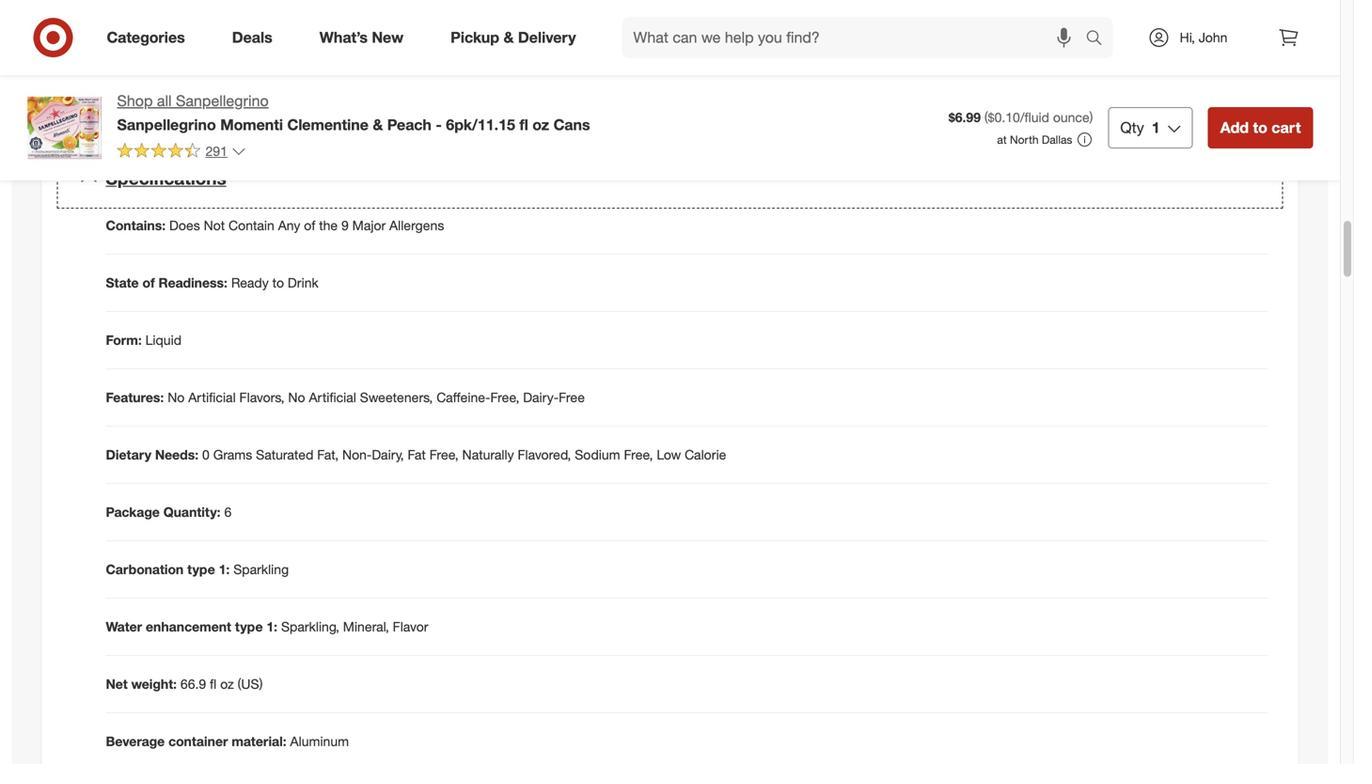 Task type: describe. For each thing, give the bounding box(es) containing it.
image of sanpellegrino momenti clementine & peach - 6pk/11.15 fl oz cans image
[[27, 90, 102, 166]]

9
[[342, 217, 349, 234]]

grams
[[213, 447, 252, 463]]

shop all sanpellegrino sanpellegrino momenti clementine & peach - 6pk/11.15 fl oz cans
[[117, 92, 591, 134]]

the
[[319, 217, 338, 234]]

carbonation type 1: sparkling
[[106, 562, 289, 578]]

)
[[1090, 109, 1094, 126]]

1 no from the left
[[168, 389, 185, 406]]

does
[[169, 217, 200, 234]]

deals link
[[216, 17, 296, 58]]

any
[[278, 217, 300, 234]]

1 horizontal spatial &
[[504, 28, 514, 47]]

john
[[1199, 29, 1228, 46]]

diet.
[[510, 83, 539, 102]]

clementine
[[287, 116, 369, 134]]

1 vertical spatial sanpellegrino
[[117, 116, 216, 134]]

sodium
[[575, 447, 621, 463]]

291
[[206, 143, 228, 159]]

2 horizontal spatial free,
[[624, 447, 653, 463]]

$6.99 ( $0.10 /fluid ounce )
[[949, 109, 1094, 126]]

features:
[[106, 389, 164, 406]]

fat,
[[317, 447, 339, 463]]

0 horizontal spatial oz
[[220, 676, 234, 693]]

1 vertical spatial type
[[235, 619, 263, 635]]

water enhancement type 1: sparkling, mineral, flavor
[[106, 619, 429, 635]]

form:
[[106, 332, 142, 349]]

protein
[[120, 61, 172, 79]]

sparkling,
[[281, 619, 340, 635]]

* percentage of daily values are based on a 2,000 calorie diet.
[[121, 83, 539, 102]]

percentage
[[130, 83, 208, 102]]

4
[[225, 27, 234, 46]]

new
[[372, 28, 404, 47]]

sugars
[[170, 27, 221, 46]]

material:
[[232, 734, 287, 750]]

major
[[353, 217, 386, 234]]

6
[[224, 504, 232, 521]]

hi, john
[[1180, 29, 1228, 46]]

on
[[385, 83, 402, 102]]

1 horizontal spatial 0
[[202, 447, 210, 463]]

0 vertical spatial type
[[187, 562, 215, 578]]

mineral,
[[343, 619, 389, 635]]

added
[[120, 27, 166, 46]]

based
[[339, 83, 381, 102]]

state of readiness: ready to drink
[[106, 275, 319, 291]]

66.9
[[181, 676, 206, 693]]

features: no artificial flavors, no artificial sweeteners, caffeine-free, dairy-free
[[106, 389, 585, 406]]

ounce
[[1054, 109, 1090, 126]]

1 vertical spatial of
[[304, 217, 316, 234]]

add
[[1221, 119, 1250, 137]]

-
[[436, 116, 442, 134]]

0 vertical spatial 0
[[176, 61, 184, 79]]

weight:
[[131, 676, 177, 693]]

What can we help you find? suggestions appear below search field
[[622, 17, 1091, 58]]

1 horizontal spatial of
[[212, 83, 225, 102]]

sparkling
[[234, 562, 289, 578]]

/fluid
[[1021, 109, 1050, 126]]

at north dallas
[[998, 133, 1073, 147]]

flavors,
[[240, 389, 285, 406]]

free
[[559, 389, 585, 406]]

$6.99
[[949, 109, 981, 126]]

2,000
[[419, 83, 456, 102]]

categories
[[107, 28, 185, 47]]

dietary
[[106, 447, 151, 463]]

north
[[1010, 133, 1039, 147]]

291 link
[[117, 142, 246, 164]]

& inside 'shop all sanpellegrino sanpellegrino momenti clementine & peach - 6pk/11.15 fl oz cans'
[[373, 116, 383, 134]]

specifications
[[106, 168, 226, 189]]

what's new link
[[304, 17, 427, 58]]

a
[[406, 83, 415, 102]]

*
[[121, 83, 126, 102]]

flavor
[[393, 619, 429, 635]]

cans
[[554, 116, 591, 134]]

2 artificial from the left
[[309, 389, 356, 406]]

categories link
[[91, 17, 209, 58]]

2 no from the left
[[288, 389, 305, 406]]

needs:
[[155, 447, 199, 463]]

not
[[204, 217, 225, 234]]

values
[[266, 83, 310, 102]]

what's new
[[320, 28, 404, 47]]

readiness:
[[159, 275, 228, 291]]

aluminum
[[290, 734, 349, 750]]

$0.10
[[989, 109, 1021, 126]]

search
[[1078, 30, 1123, 49]]

momenti
[[220, 116, 283, 134]]



Task type: locate. For each thing, give the bounding box(es) containing it.
type up '(us)'
[[235, 619, 263, 635]]

of right state
[[142, 275, 155, 291]]

calorie
[[461, 83, 506, 102]]

0 vertical spatial to
[[1254, 119, 1268, 137]]

1 vertical spatial to
[[272, 275, 284, 291]]

oz
[[533, 116, 550, 134], [220, 676, 234, 693]]

what's
[[320, 28, 368, 47]]

g up percentage
[[184, 61, 193, 79]]

no
[[168, 389, 185, 406], [288, 389, 305, 406]]

at
[[998, 133, 1007, 147]]

form: liquid
[[106, 332, 182, 349]]

1 vertical spatial fl
[[210, 676, 217, 693]]

artificial up fat,
[[309, 389, 356, 406]]

qty
[[1121, 119, 1145, 137]]

of left daily
[[212, 83, 225, 102]]

0 vertical spatial sanpellegrino
[[176, 92, 269, 110]]

1 vertical spatial oz
[[220, 676, 234, 693]]

0 vertical spatial fl
[[520, 116, 529, 134]]

1 horizontal spatial 1:
[[267, 619, 278, 635]]

1 artificial from the left
[[188, 389, 236, 406]]

type right carbonation
[[187, 562, 215, 578]]

1 horizontal spatial fl
[[520, 116, 529, 134]]

of left 'the'
[[304, 217, 316, 234]]

2 horizontal spatial of
[[304, 217, 316, 234]]

1 vertical spatial 0
[[202, 447, 210, 463]]

1: left "sparkling," on the bottom
[[267, 619, 278, 635]]

g right "sugars"
[[234, 27, 242, 46]]

1 horizontal spatial g
[[234, 27, 242, 46]]

no right the "flavors,"
[[288, 389, 305, 406]]

0
[[176, 61, 184, 79], [202, 447, 210, 463]]

free, left dairy-
[[491, 389, 520, 406]]

dietary needs: 0 grams saturated fat, non-dairy, fat free, naturally flavored, sodium free, low calorie
[[106, 447, 727, 463]]

1 horizontal spatial artificial
[[309, 389, 356, 406]]

net weight: 66.9 fl oz (us)
[[106, 676, 263, 693]]

& left peach
[[373, 116, 383, 134]]

fat
[[408, 447, 426, 463]]

dairy,
[[372, 447, 404, 463]]

to
[[1254, 119, 1268, 137], [272, 275, 284, 291]]

free,
[[491, 389, 520, 406], [430, 447, 459, 463], [624, 447, 653, 463]]

of
[[212, 83, 225, 102], [304, 217, 316, 234], [142, 275, 155, 291]]

free, left low
[[624, 447, 653, 463]]

0 vertical spatial 1:
[[219, 562, 230, 578]]

1 horizontal spatial to
[[1254, 119, 1268, 137]]

calorie
[[685, 447, 727, 463]]

shop
[[117, 92, 153, 110]]

water
[[106, 619, 142, 635]]

0 horizontal spatial g
[[184, 61, 193, 79]]

peach
[[387, 116, 432, 134]]

delivery
[[518, 28, 576, 47]]

allergens
[[390, 217, 444, 234]]

naturally
[[462, 447, 514, 463]]

0 horizontal spatial 1:
[[219, 562, 230, 578]]

& right pickup
[[504, 28, 514, 47]]

1 vertical spatial 1:
[[267, 619, 278, 635]]

0 horizontal spatial artificial
[[188, 389, 236, 406]]

daily
[[229, 83, 262, 102]]

package quantity: 6
[[106, 504, 232, 521]]

0 vertical spatial of
[[212, 83, 225, 102]]

low
[[657, 447, 681, 463]]

0 vertical spatial &
[[504, 28, 514, 47]]

no right features:
[[168, 389, 185, 406]]

added sugars 4 g
[[120, 27, 242, 46]]

enhancement
[[146, 619, 231, 635]]

fl right 66.9 at the left of page
[[210, 676, 217, 693]]

pickup
[[451, 28, 500, 47]]

pickup & delivery
[[451, 28, 576, 47]]

2 vertical spatial of
[[142, 275, 155, 291]]

0 vertical spatial oz
[[533, 116, 550, 134]]

to left drink
[[272, 275, 284, 291]]

pickup & delivery link
[[435, 17, 600, 58]]

artificial left the "flavors,"
[[188, 389, 236, 406]]

8%
[[627, 27, 650, 46]]

deals
[[232, 28, 273, 47]]

(us)
[[238, 676, 263, 693]]

sweeteners,
[[360, 389, 433, 406]]

0 horizontal spatial 0
[[176, 61, 184, 79]]

6pk/11.15
[[446, 116, 516, 134]]

1 vertical spatial &
[[373, 116, 383, 134]]

0 horizontal spatial type
[[187, 562, 215, 578]]

saturated
[[256, 447, 314, 463]]

1
[[1152, 119, 1161, 137]]

1 horizontal spatial no
[[288, 389, 305, 406]]

package
[[106, 504, 160, 521]]

0 vertical spatial g
[[234, 27, 242, 46]]

g
[[234, 27, 242, 46], [184, 61, 193, 79]]

specifications button
[[57, 149, 1284, 209]]

0 horizontal spatial free,
[[430, 447, 459, 463]]

qty 1
[[1121, 119, 1161, 137]]

1 horizontal spatial type
[[235, 619, 263, 635]]

cart
[[1272, 119, 1302, 137]]

contains: does not contain any of the 9 major allergens
[[106, 217, 444, 234]]

hi,
[[1180, 29, 1196, 46]]

all
[[157, 92, 172, 110]]

sanpellegrino down all
[[117, 116, 216, 134]]

0 horizontal spatial to
[[272, 275, 284, 291]]

sanpellegrino up momenti
[[176, 92, 269, 110]]

&
[[504, 28, 514, 47], [373, 116, 383, 134]]

to right add
[[1254, 119, 1268, 137]]

ready
[[231, 275, 269, 291]]

drink
[[288, 275, 319, 291]]

liquid
[[145, 332, 182, 349]]

1 horizontal spatial free,
[[491, 389, 520, 406]]

(
[[985, 109, 989, 126]]

oz inside 'shop all sanpellegrino sanpellegrino momenti clementine & peach - 6pk/11.15 fl oz cans'
[[533, 116, 550, 134]]

caffeine-
[[437, 389, 491, 406]]

artificial
[[188, 389, 236, 406], [309, 389, 356, 406]]

1 horizontal spatial oz
[[533, 116, 550, 134]]

dallas
[[1042, 133, 1073, 147]]

free, right fat
[[430, 447, 459, 463]]

quantity:
[[163, 504, 221, 521]]

beverage container material: aluminum
[[106, 734, 349, 750]]

fl down diet.
[[520, 116, 529, 134]]

0 horizontal spatial no
[[168, 389, 185, 406]]

protein 0 g
[[120, 61, 193, 79]]

fl inside 'shop all sanpellegrino sanpellegrino momenti clementine & peach - 6pk/11.15 fl oz cans'
[[520, 116, 529, 134]]

0 up percentage
[[176, 61, 184, 79]]

beverage
[[106, 734, 165, 750]]

oz left '(us)'
[[220, 676, 234, 693]]

fl
[[520, 116, 529, 134], [210, 676, 217, 693]]

flavored,
[[518, 447, 571, 463]]

net
[[106, 676, 128, 693]]

carbonation
[[106, 562, 184, 578]]

contains:
[[106, 217, 166, 234]]

state
[[106, 275, 139, 291]]

1 vertical spatial g
[[184, 61, 193, 79]]

are
[[314, 83, 335, 102]]

0 horizontal spatial of
[[142, 275, 155, 291]]

1: left sparkling
[[219, 562, 230, 578]]

0 left grams
[[202, 447, 210, 463]]

add to cart button
[[1209, 107, 1314, 149]]

0 horizontal spatial fl
[[210, 676, 217, 693]]

oz left cans
[[533, 116, 550, 134]]

dairy-
[[523, 389, 559, 406]]

to inside button
[[1254, 119, 1268, 137]]

0 horizontal spatial &
[[373, 116, 383, 134]]

add to cart
[[1221, 119, 1302, 137]]



Task type: vqa. For each thing, say whether or not it's contained in the screenshot.
Helpful button
no



